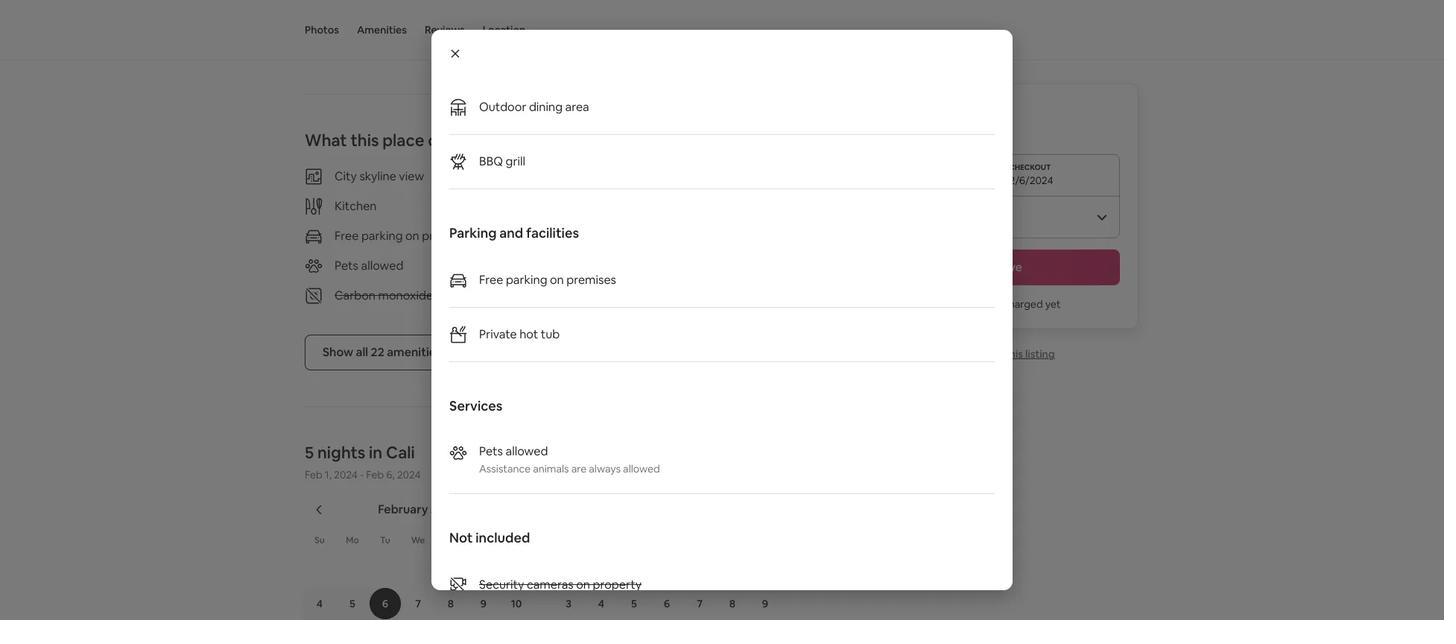Task type: describe. For each thing, give the bounding box(es) containing it.
calendar application
[[287, 486, 1293, 620]]

bbq
[[479, 154, 503, 169]]

bedroom button
[[305, 0, 543, 58]]

room
[[590, 26, 620, 41]]

city skyline view
[[335, 168, 424, 184]]

photos button
[[305, 0, 339, 60]]

not included
[[450, 529, 530, 547]]

skyline
[[360, 168, 397, 184]]

monoxide
[[378, 288, 433, 303]]

february 2024
[[378, 502, 458, 517]]

3
[[566, 597, 572, 610]]

alarm
[[436, 288, 467, 303]]

1 horizontal spatial private
[[584, 228, 622, 244]]

5 nights in cali feb 1, 2024 - feb 6, 2024
[[305, 442, 421, 481]]

not
[[450, 529, 473, 547]]

view
[[399, 168, 424, 184]]

22
[[371, 344, 385, 360]]

report this listing button
[[945, 347, 1055, 361]]

what this place offers dialog
[[432, 0, 1013, 620]]

outdoor
[[479, 99, 527, 115]]

charged
[[1004, 297, 1044, 311]]

1 feb from the left
[[305, 468, 323, 481]]

on for not included
[[577, 577, 591, 593]]

offers
[[428, 129, 474, 150]]

amenities button
[[357, 0, 407, 60]]

show
[[323, 344, 354, 360]]

1 horizontal spatial 5
[[350, 597, 356, 610]]

2 6 button from the left
[[651, 588, 684, 619]]

1 8 button from the left
[[435, 588, 467, 619]]

0 vertical spatial premises
[[422, 228, 472, 244]]

amenities
[[357, 23, 407, 37]]

bedroom image
[[305, 0, 543, 15]]

2 8 button from the left
[[717, 588, 749, 619]]

2/6/2024 button
[[880, 154, 1121, 196]]

reserve
[[978, 259, 1023, 275]]

th
[[446, 534, 457, 546]]

total
[[880, 123, 904, 136]]

2 5 button from the left
[[618, 588, 651, 619]]

report this listing
[[969, 347, 1055, 361]]

you
[[940, 297, 957, 311]]

what this place offers
[[305, 129, 474, 150]]

tub inside what this place offers dialog
[[541, 327, 560, 342]]

we
[[411, 534, 425, 546]]

dining
[[529, 99, 563, 115]]

reserve button
[[880, 250, 1121, 286]]

living room
[[554, 26, 620, 41]]

area
[[566, 99, 590, 115]]

2 7 from the left
[[697, 597, 703, 610]]

10 button
[[500, 588, 533, 619]]

4 for first 4 button from right
[[599, 597, 605, 610]]

security
[[479, 577, 525, 593]]

on for parking and facilities
[[550, 272, 564, 288]]

yet
[[1046, 297, 1061, 311]]

premises inside what this place offers dialog
[[567, 272, 617, 288]]

bedroom
[[305, 26, 357, 41]]

photos
[[305, 23, 339, 37]]

pets for pets allowed assistance animals are always allowed
[[479, 444, 503, 459]]

1 button
[[435, 555, 467, 587]]

2 feb from the left
[[366, 468, 384, 481]]

assistance
[[479, 462, 531, 476]]

1 7 button from the left
[[402, 588, 435, 619]]

mo
[[346, 534, 359, 546]]

report
[[969, 347, 1003, 361]]

are
[[572, 462, 587, 476]]

cali
[[386, 442, 415, 463]]

always
[[589, 462, 621, 476]]

reviews button
[[425, 0, 465, 60]]

animals
[[533, 462, 569, 476]]

and
[[500, 224, 524, 242]]

facilities
[[526, 224, 579, 242]]

security cameras on property
[[479, 577, 642, 593]]

2 horizontal spatial allowed
[[623, 462, 660, 476]]

location button
[[483, 0, 526, 60]]

taxes
[[941, 123, 967, 136]]

2024 inside calendar 'application'
[[431, 502, 458, 517]]

amenities
[[387, 344, 442, 360]]

free inside what this place offers dialog
[[479, 272, 504, 288]]

you won't be charged yet
[[940, 297, 1061, 311]]

place
[[383, 129, 425, 150]]

city
[[335, 168, 357, 184]]

before
[[906, 123, 939, 136]]

cameras
[[527, 577, 574, 593]]

2 9 button from the left
[[749, 588, 782, 619]]

-
[[360, 468, 364, 481]]

2/6/2024
[[1010, 174, 1054, 187]]

1 8 from the left
[[448, 597, 454, 610]]



Task type: locate. For each thing, give the bounding box(es) containing it.
2 horizontal spatial on
[[577, 577, 591, 593]]

4
[[317, 597, 323, 610], [599, 597, 605, 610]]

1 horizontal spatial 7 button
[[684, 588, 717, 619]]

parking inside what this place offers dialog
[[506, 272, 548, 288]]

4 down 'su'
[[317, 597, 323, 610]]

8 button down 1, friday, march 2024. available. there is a 2 night minimum stay requirement. select as check-in date. button
[[717, 588, 749, 619]]

free parking on premises up the pets allowed
[[335, 228, 472, 244]]

0 horizontal spatial 8 button
[[435, 588, 467, 619]]

0 horizontal spatial private
[[479, 327, 517, 342]]

carbon monoxide alarm
[[335, 288, 467, 303]]

4 button right 3
[[585, 588, 618, 619]]

8 button
[[435, 588, 467, 619], [717, 588, 749, 619]]

6 button
[[369, 588, 402, 619], [651, 588, 684, 619]]

0 horizontal spatial 7 button
[[402, 588, 435, 619]]

0 horizontal spatial 8
[[448, 597, 454, 610]]

5 down property
[[632, 597, 637, 610]]

1 horizontal spatial allowed
[[506, 444, 548, 459]]

0 vertical spatial tub
[[646, 228, 665, 244]]

1 4 button from the left
[[303, 588, 336, 619]]

premises
[[422, 228, 472, 244], [567, 272, 617, 288]]

2 vertical spatial allowed
[[623, 462, 660, 476]]

5 button down mo
[[336, 588, 369, 619]]

0 vertical spatial private hot tub
[[584, 228, 665, 244]]

parking down parking and facilities
[[506, 272, 548, 288]]

1 horizontal spatial 6 button
[[651, 588, 684, 619]]

0 horizontal spatial hot
[[520, 327, 539, 342]]

on
[[406, 228, 420, 244], [550, 272, 564, 288], [577, 577, 591, 593]]

0 horizontal spatial parking
[[362, 228, 403, 244]]

8 button down 1 button
[[435, 588, 467, 619]]

2024 right 6,
[[397, 468, 421, 481]]

9 button down 2, saturday, march 2024. available. there is a 2 night minimum stay requirement. select as check-in date. button
[[749, 588, 782, 619]]

10
[[511, 597, 522, 610]]

0 horizontal spatial 4 button
[[303, 588, 336, 619]]

on right cameras
[[577, 577, 591, 593]]

8 down 1, friday, march 2024. available. there is a 2 night minimum stay requirement. select as check-in date. button
[[730, 597, 736, 610]]

pets
[[335, 258, 359, 273], [479, 444, 503, 459]]

feb
[[305, 468, 323, 481], [366, 468, 384, 481]]

parking up the pets allowed
[[362, 228, 403, 244]]

allowed right always
[[623, 462, 660, 476]]

living room button
[[554, 0, 792, 58]]

1
[[449, 564, 453, 578]]

free right alarm
[[479, 272, 504, 288]]

0 vertical spatial on
[[406, 228, 420, 244]]

1 9 button from the left
[[467, 588, 500, 619]]

0 horizontal spatial 5
[[305, 442, 314, 463]]

1 horizontal spatial tub
[[646, 228, 665, 244]]

allowed up assistance
[[506, 444, 548, 459]]

0 horizontal spatial free
[[335, 228, 359, 244]]

1 5 button from the left
[[336, 588, 369, 619]]

0 horizontal spatial 6 button
[[369, 588, 402, 619]]

outdoor dining area
[[479, 99, 590, 115]]

9 down 2, saturday, march 2024. available. there is a 2 night minimum stay requirement. select as check-in date. button
[[763, 597, 769, 610]]

2 horizontal spatial 2024
[[431, 502, 458, 517]]

9 down security
[[481, 597, 487, 610]]

allowed up 'carbon monoxide alarm'
[[361, 258, 404, 273]]

1, friday, march 2024. available. there is a 2 night minimum stay requirement. select as check-in date. button
[[717, 555, 749, 587]]

1 horizontal spatial pets
[[479, 444, 503, 459]]

feb left 1,
[[305, 468, 323, 481]]

allowed for pets allowed assistance animals are always allowed
[[506, 444, 548, 459]]

tu
[[380, 534, 391, 546]]

su
[[315, 534, 325, 546]]

this left listing at the right bottom of the page
[[1006, 347, 1024, 361]]

2 6 from the left
[[664, 597, 670, 610]]

7
[[415, 597, 421, 610], [697, 597, 703, 610]]

pets allowed assistance animals are always allowed
[[479, 444, 660, 476]]

0 horizontal spatial 4
[[317, 597, 323, 610]]

in
[[369, 442, 383, 463]]

1 horizontal spatial 5 button
[[618, 588, 651, 619]]

8 down 1
[[448, 597, 454, 610]]

2 horizontal spatial 5
[[632, 597, 637, 610]]

0 horizontal spatial private hot tub
[[479, 327, 560, 342]]

pets for pets allowed
[[335, 258, 359, 273]]

free parking on premises inside what this place offers dialog
[[479, 272, 617, 288]]

pets inside pets allowed assistance animals are always allowed
[[479, 444, 503, 459]]

2 8 from the left
[[730, 597, 736, 610]]

all
[[356, 344, 368, 360]]

2 9 from the left
[[763, 597, 769, 610]]

0 horizontal spatial premises
[[422, 228, 472, 244]]

2 4 button from the left
[[585, 588, 618, 619]]

this for what
[[351, 129, 379, 150]]

0 vertical spatial free
[[335, 228, 359, 244]]

private hot tub
[[584, 228, 665, 244], [479, 327, 560, 342]]

5 left nights
[[305, 442, 314, 463]]

feb right - on the left bottom of the page
[[366, 468, 384, 481]]

0 vertical spatial parking
[[362, 228, 403, 244]]

property
[[593, 577, 642, 593]]

1 horizontal spatial on
[[550, 272, 564, 288]]

premises down facilities
[[567, 272, 617, 288]]

location
[[483, 23, 526, 37]]

1 horizontal spatial 4
[[599, 597, 605, 610]]

1,
[[325, 468, 332, 481]]

6 button right property
[[651, 588, 684, 619]]

hot inside what this place offers dialog
[[520, 327, 539, 342]]

included
[[476, 529, 530, 547]]

1 horizontal spatial free parking on premises
[[479, 272, 617, 288]]

0 horizontal spatial pets
[[335, 258, 359, 273]]

free
[[335, 228, 359, 244], [479, 272, 504, 288]]

0 vertical spatial private
[[584, 228, 622, 244]]

2 vertical spatial on
[[577, 577, 591, 593]]

free down kitchen
[[335, 228, 359, 244]]

2024 up th
[[431, 502, 458, 517]]

pets allowed
[[335, 258, 404, 273]]

1 horizontal spatial this
[[1006, 347, 1024, 361]]

8
[[448, 597, 454, 610], [730, 597, 736, 610]]

sa
[[512, 534, 522, 546]]

hot
[[625, 228, 643, 244], [520, 327, 539, 342]]

on down facilities
[[550, 272, 564, 288]]

parking
[[450, 224, 497, 242]]

1 horizontal spatial 8
[[730, 597, 736, 610]]

1 horizontal spatial premises
[[567, 272, 617, 288]]

2, saturday, march 2024. available. there is a 2 night minimum stay requirement. select as check-in date. button
[[750, 555, 781, 587]]

private
[[584, 228, 622, 244], [479, 327, 517, 342]]

on down view
[[406, 228, 420, 244]]

1 horizontal spatial 6
[[664, 597, 670, 610]]

2 7 button from the left
[[684, 588, 717, 619]]

0 horizontal spatial 9
[[481, 597, 487, 610]]

total before taxes
[[880, 123, 967, 136]]

free parking on premises down facilities
[[479, 272, 617, 288]]

private inside what this place offers dialog
[[479, 327, 517, 342]]

1 horizontal spatial hot
[[625, 228, 643, 244]]

2024 left - on the left bottom of the page
[[334, 468, 358, 481]]

pets up assistance
[[479, 444, 503, 459]]

what
[[305, 129, 347, 150]]

2024
[[334, 468, 358, 481], [397, 468, 421, 481], [431, 502, 458, 517]]

9 for first 9 button from left
[[481, 597, 487, 610]]

1 horizontal spatial feb
[[366, 468, 384, 481]]

fr
[[480, 534, 488, 546]]

0 horizontal spatial 7
[[415, 597, 421, 610]]

allowed
[[361, 258, 404, 273], [506, 444, 548, 459], [623, 462, 660, 476]]

premises up alarm
[[422, 228, 472, 244]]

9 button left 10 at the bottom of page
[[467, 588, 500, 619]]

1 horizontal spatial 2024
[[397, 468, 421, 481]]

9
[[481, 597, 487, 610], [763, 597, 769, 610]]

1 vertical spatial allowed
[[506, 444, 548, 459]]

0 horizontal spatial on
[[406, 228, 420, 244]]

1 vertical spatial parking
[[506, 272, 548, 288]]

1 vertical spatial on
[[550, 272, 564, 288]]

5 button
[[336, 588, 369, 619], [618, 588, 651, 619]]

1 vertical spatial private
[[479, 327, 517, 342]]

0 vertical spatial this
[[351, 129, 379, 150]]

show all 22 amenities
[[323, 344, 442, 360]]

parking
[[362, 228, 403, 244], [506, 272, 548, 288]]

4 down property
[[599, 597, 605, 610]]

6 button down the tu
[[369, 588, 402, 619]]

5 inside 5 nights in cali feb 1, 2024 - feb 6, 2024
[[305, 442, 314, 463]]

4 button down 'su'
[[303, 588, 336, 619]]

listing
[[1026, 347, 1055, 361]]

1 9 from the left
[[481, 597, 487, 610]]

1 horizontal spatial private hot tub
[[584, 228, 665, 244]]

0 horizontal spatial 9 button
[[467, 588, 500, 619]]

1 vertical spatial free
[[479, 272, 504, 288]]

5 down mo
[[350, 597, 356, 610]]

private hot tub inside what this place offers dialog
[[479, 327, 560, 342]]

4 for second 4 button from right
[[317, 597, 323, 610]]

february
[[378, 502, 428, 517]]

5 button right '3' button
[[618, 588, 651, 619]]

0 vertical spatial pets
[[335, 258, 359, 273]]

1 vertical spatial pets
[[479, 444, 503, 459]]

1 horizontal spatial 4 button
[[585, 588, 618, 619]]

0 vertical spatial hot
[[625, 228, 643, 244]]

won't
[[960, 297, 986, 311]]

1 vertical spatial hot
[[520, 327, 539, 342]]

be
[[989, 297, 1001, 311]]

0 horizontal spatial allowed
[[361, 258, 404, 273]]

3 button
[[552, 588, 585, 619]]

0 horizontal spatial this
[[351, 129, 379, 150]]

kitchen
[[335, 198, 377, 214]]

7 button
[[402, 588, 435, 619], [684, 588, 717, 619]]

grill
[[506, 154, 526, 169]]

6 for 2nd "6" button from the right
[[382, 597, 389, 610]]

allowed for pets allowed
[[361, 258, 404, 273]]

0 horizontal spatial 6
[[382, 597, 389, 610]]

this
[[351, 129, 379, 150], [1006, 347, 1024, 361]]

0 horizontal spatial 2024
[[334, 468, 358, 481]]

0 horizontal spatial feb
[[305, 468, 323, 481]]

1 vertical spatial this
[[1006, 347, 1024, 361]]

1 horizontal spatial free
[[479, 272, 504, 288]]

1 horizontal spatial 8 button
[[717, 588, 749, 619]]

1 vertical spatial premises
[[567, 272, 617, 288]]

living
[[554, 26, 588, 41]]

pets up carbon
[[335, 258, 359, 273]]

0 horizontal spatial free parking on premises
[[335, 228, 472, 244]]

1 horizontal spatial 7
[[697, 597, 703, 610]]

1 6 from the left
[[382, 597, 389, 610]]

nights
[[318, 442, 366, 463]]

services
[[450, 397, 503, 415]]

1 horizontal spatial 9 button
[[749, 588, 782, 619]]

1 vertical spatial tub
[[541, 327, 560, 342]]

0 horizontal spatial 5 button
[[336, 588, 369, 619]]

6 for 2nd "6" button from left
[[664, 597, 670, 610]]

6
[[382, 597, 389, 610], [664, 597, 670, 610]]

show all 22 amenities button
[[305, 334, 460, 370]]

1 4 from the left
[[317, 597, 323, 610]]

1 horizontal spatial parking
[[506, 272, 548, 288]]

parking and facilities
[[450, 224, 579, 242]]

1 vertical spatial private hot tub
[[479, 327, 560, 342]]

this for report
[[1006, 347, 1024, 361]]

9 for first 9 button from the right
[[763, 597, 769, 610]]

1 vertical spatial free parking on premises
[[479, 272, 617, 288]]

6,
[[386, 468, 395, 481]]

1 horizontal spatial 9
[[763, 597, 769, 610]]

0 horizontal spatial tub
[[541, 327, 560, 342]]

4 button
[[303, 588, 336, 619], [585, 588, 618, 619]]

2 4 from the left
[[599, 597, 605, 610]]

this up skyline
[[351, 129, 379, 150]]

0 vertical spatial allowed
[[361, 258, 404, 273]]

carbon
[[335, 288, 376, 303]]

reviews
[[425, 23, 465, 37]]

1 6 button from the left
[[369, 588, 402, 619]]

9 button
[[467, 588, 500, 619], [749, 588, 782, 619]]

bbq grill
[[479, 154, 526, 169]]

0 vertical spatial free parking on premises
[[335, 228, 472, 244]]

1 7 from the left
[[415, 597, 421, 610]]



Task type: vqa. For each thing, say whether or not it's contained in the screenshot.
the Total before taxes
yes



